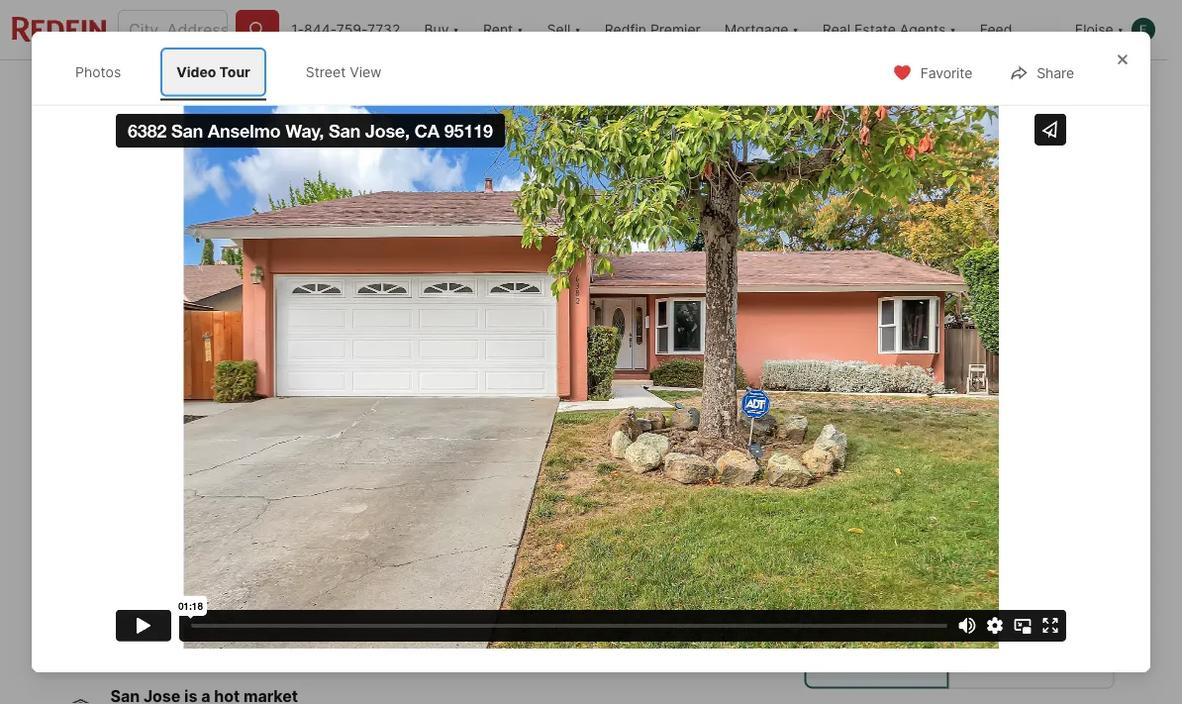 Task type: locate. For each thing, give the bounding box(es) containing it.
details
[[376, 79, 419, 96]]

sat,
[[112, 138, 139, 152]]

2 oct from the left
[[947, 590, 972, 605]]

1-
[[291, 21, 304, 38]]

view
[[350, 63, 382, 80], [266, 423, 300, 440]]

share
[[1037, 65, 1074, 81], [1060, 79, 1098, 96]]

x-out
[[953, 79, 991, 96]]

beds
[[325, 606, 362, 626]]

list box
[[805, 637, 1114, 689]]

street view tab
[[290, 48, 398, 97]]

0 vertical spatial view
[[350, 63, 382, 80]]

tab list containing photos
[[55, 44, 417, 101]]

view inside tab
[[350, 63, 382, 80]]

baths
[[410, 606, 453, 626]]

oct inside saturday 28 oct
[[947, 590, 972, 605]]

open
[[77, 138, 110, 152]]

1 horizontal spatial street view
[[306, 63, 382, 80]]

this
[[893, 492, 935, 519]]

feed button
[[968, 0, 1063, 59]]

0 vertical spatial street
[[306, 63, 346, 80]]

map entry image
[[642, 492, 774, 623]]

0 horizontal spatial view
[[266, 423, 300, 440]]

1-844-759-7732 link
[[291, 21, 400, 38]]

friday 27 oct
[[841, 536, 882, 605]]

6382 san anselmo way, san jose, ca 95119 image
[[53, 116, 797, 468], [805, 116, 1114, 288], [805, 296, 1114, 468]]

844-
[[304, 21, 336, 38]]

oct down 28
[[947, 590, 972, 605]]

1 horizontal spatial street
[[306, 63, 346, 80]]

tab list for x-out button
[[53, 60, 711, 112]]

property
[[315, 79, 372, 96]]

, left san
[[236, 530, 241, 550]]

0 vertical spatial street view
[[306, 63, 382, 80]]

0 horizontal spatial oct
[[849, 590, 874, 605]]

tab list containing search
[[53, 60, 711, 112]]

tab list inside dialog
[[55, 44, 417, 101]]

option
[[805, 637, 949, 689], [949, 637, 1114, 689]]

1 horizontal spatial oct
[[947, 590, 972, 605]]

oct for 28
[[947, 590, 972, 605]]

3
[[325, 576, 340, 604]]

6382 san anselmo way , san jose , ca 95119
[[53, 530, 402, 550]]

oct inside "friday 27 oct"
[[849, 590, 874, 605]]

tour
[[219, 63, 250, 80]]

open sat, 2pm to 4pm
[[77, 138, 216, 152]]

1 vertical spatial street
[[222, 423, 263, 440]]

0 horizontal spatial ,
[[236, 530, 241, 550]]

759-
[[336, 21, 367, 38]]

street inside street view button
[[222, 423, 263, 440]]

share inside dialog
[[1037, 65, 1074, 81]]

video
[[176, 63, 216, 80]]

1,343
[[504, 576, 566, 604]]

oct
[[849, 590, 874, 605], [947, 590, 972, 605]]

tab
[[441, 64, 599, 112], [599, 64, 695, 112]]

,
[[236, 530, 241, 550], [323, 530, 327, 550]]

ca
[[332, 530, 354, 550]]

1 horizontal spatial ,
[[323, 530, 327, 550]]

2 , from the left
[[323, 530, 327, 550]]

2pm
[[141, 138, 167, 152]]

share button
[[992, 52, 1091, 92], [1016, 66, 1114, 106]]

sq
[[504, 607, 524, 626]]

video tour
[[176, 63, 250, 80]]

$1,300,000
[[53, 576, 183, 604]]

street view inside street view button
[[222, 423, 300, 440]]

$9,524
[[81, 608, 128, 625]]

oct down 27
[[849, 590, 874, 605]]

1 oct from the left
[[849, 590, 874, 605]]

6382
[[53, 530, 94, 550]]

, left ca
[[323, 530, 327, 550]]

street inside street view tab
[[306, 63, 346, 80]]

share for the share button underneath feed
[[1037, 65, 1074, 81]]

dialog containing photos
[[32, 32, 1151, 672]]

1 vertical spatial view
[[266, 423, 300, 440]]

search
[[115, 79, 162, 96]]

1 vertical spatial street view
[[222, 423, 300, 440]]

None button
[[816, 524, 907, 617], [914, 525, 1005, 616], [1012, 525, 1103, 616], [816, 524, 907, 617], [914, 525, 1005, 616], [1012, 525, 1103, 616]]

1 tab from the left
[[441, 64, 599, 112]]

7732
[[367, 21, 400, 38]]

friday
[[841, 536, 882, 551]]

street view
[[306, 63, 382, 80], [222, 423, 300, 440]]

anselmo
[[131, 530, 200, 550]]

property details tab
[[293, 64, 441, 112]]

saturday
[[929, 536, 990, 551]]

dialog
[[32, 32, 1151, 672]]

0 horizontal spatial street view
[[222, 423, 300, 440]]

to
[[170, 138, 187, 152]]

out
[[968, 79, 991, 96]]

street
[[306, 63, 346, 80], [222, 423, 263, 440]]

1 horizontal spatial view
[[350, 63, 382, 80]]

san
[[245, 530, 278, 550]]

overview
[[206, 79, 271, 96]]

tab list
[[55, 44, 417, 101], [53, 60, 711, 112]]

95119
[[358, 530, 402, 550]]

0 horizontal spatial street
[[222, 423, 263, 440]]



Task type: vqa. For each thing, say whether or not it's contained in the screenshot.
CA
yes



Task type: describe. For each thing, give the bounding box(es) containing it.
saturday 28 oct
[[929, 536, 990, 605]]

4pm
[[190, 138, 216, 152]]

share for the share button underneath feed "button"
[[1060, 79, 1098, 96]]

property details
[[315, 79, 419, 96]]

go
[[805, 492, 836, 519]]

2 baths
[[410, 576, 453, 626]]

go tour this home
[[805, 492, 1003, 519]]

$1,300,000 $9,524 /mo get pre-approved
[[53, 576, 277, 625]]

video tour tab
[[161, 48, 266, 97]]

home
[[940, 492, 1003, 519]]

ft
[[528, 607, 544, 626]]

1-844-759-7732
[[291, 21, 400, 38]]

street view button
[[177, 412, 317, 452]]

share button down feed "button"
[[1016, 66, 1114, 106]]

submit search image
[[248, 20, 268, 40]]

favorite button
[[876, 52, 989, 92]]

feed
[[980, 21, 1012, 38]]

28
[[941, 553, 978, 588]]

1 , from the left
[[236, 530, 241, 550]]

active link
[[151, 494, 200, 510]]

1 option from the left
[[805, 637, 949, 689]]

jose
[[282, 530, 323, 550]]

redfin
[[605, 21, 647, 38]]

user photo image
[[1132, 18, 1156, 42]]

get
[[157, 608, 181, 625]]

x-
[[953, 79, 968, 96]]

approved
[[213, 608, 277, 625]]

san
[[98, 530, 127, 550]]

3 beds
[[325, 576, 362, 626]]

x-out button
[[909, 66, 1008, 106]]

active
[[151, 494, 200, 510]]

redfin premier
[[605, 21, 701, 38]]

favorite
[[921, 65, 973, 81]]

1,343 sq ft
[[504, 576, 566, 626]]

pre-
[[184, 608, 213, 625]]

way
[[203, 530, 236, 550]]

/mo
[[128, 608, 153, 625]]

street view inside street view tab
[[306, 63, 382, 80]]

photos
[[75, 63, 121, 80]]

2 tab from the left
[[599, 64, 695, 112]]

27
[[844, 553, 879, 588]]

view inside button
[[266, 423, 300, 440]]

City, Address, School, Agent, ZIP search field
[[118, 10, 228, 50]]

2
[[410, 576, 424, 604]]

overview tab
[[184, 64, 293, 112]]

redfin premier button
[[593, 0, 713, 59]]

open sat, 2pm to 4pm link
[[53, 116, 797, 472]]

oct for 27
[[849, 590, 874, 605]]

premier
[[650, 21, 701, 38]]

tour
[[841, 492, 887, 519]]

tab list for the share button underneath feed
[[55, 44, 417, 101]]

baths link
[[410, 606, 453, 626]]

search link
[[75, 76, 162, 100]]

photos tab
[[59, 48, 137, 97]]

get pre-approved link
[[157, 608, 277, 625]]

2 option from the left
[[949, 637, 1114, 689]]

share button down feed
[[992, 52, 1091, 92]]



